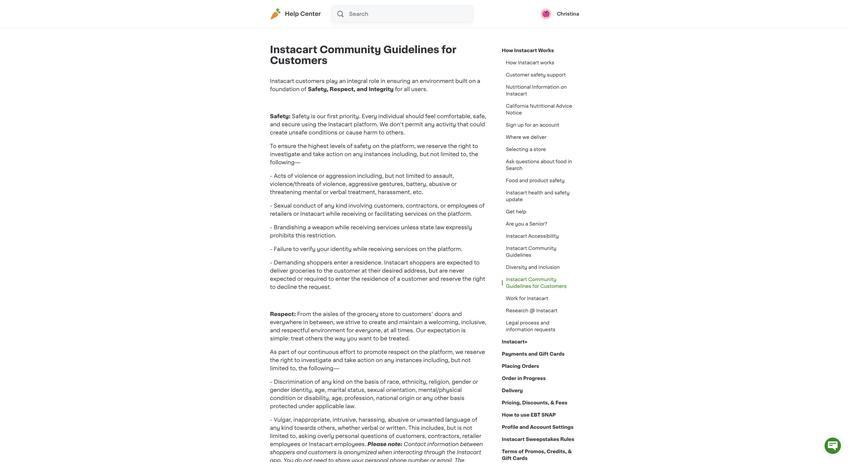 Task type: locate. For each thing, give the bounding box(es) containing it.
- up prohibits
[[270, 225, 272, 230]]

0 vertical spatial services
[[405, 211, 428, 217]]

0 horizontal spatial environment
[[311, 328, 345, 333]]

on inside instacart customers play an integral role in ensuring an environment built on a foundation of
[[469, 78, 476, 84]]

includes,
[[421, 425, 445, 431]]

0 vertical spatial your
[[317, 246, 329, 252]]

research @ instacart
[[506, 308, 558, 313]]

— for investigate
[[333, 366, 340, 371]]

reserve inside - demanding shoppers enter a residence. instacart shoppers are expected to deliver groceries to the customer at their desired address, but are never expected or required to enter the residence of a customer and reserve the right to decline the request.
[[441, 276, 461, 282]]

instacart inside instacart community guidelines
[[506, 246, 527, 251]]

7 - from the top
[[270, 417, 272, 423]]

0 vertical spatial create
[[270, 130, 287, 135]]

but up battery,
[[420, 152, 429, 157]]

while right weapon
[[335, 225, 349, 230]]

investigate inside as part of our continuous effort to promote respect on the platform, we reserve the right to investigate and take action on any instances including, but not limited to, the following
[[301, 358, 331, 363]]

harm
[[364, 130, 377, 135]]

2 horizontal spatial right
[[473, 276, 485, 282]]

cards inside terms of promos, credits, & gift cards
[[513, 456, 528, 461]]

of inside as part of our continuous effort to promote respect on the platform, we reserve the right to investigate and take action on any instances including, but not limited to, the following
[[291, 349, 296, 355]]

any down 'feel'
[[425, 122, 435, 127]]

is down inclusive,
[[461, 328, 466, 333]]

to
[[379, 130, 384, 135], [472, 143, 478, 149], [426, 173, 432, 179], [293, 246, 299, 252], [474, 260, 480, 265], [317, 268, 322, 274], [328, 276, 334, 282], [270, 284, 276, 290], [395, 312, 401, 317], [362, 320, 367, 325], [373, 336, 379, 341], [357, 349, 362, 355], [294, 358, 300, 363], [514, 413, 519, 418], [328, 458, 334, 462]]

1 vertical spatial community
[[528, 246, 556, 251]]

1 vertical spatial including,
[[357, 173, 384, 179]]

note:
[[388, 442, 402, 447]]

employees inside - vulgar, inappropriate, intrusive, harassing, abusive or unwanted language of any kind towards others, whether verbal or written. this includes, but is not limited to, asking overly personal questions of customers, contractors, retailer employees or instacart employees.
[[270, 442, 300, 447]]

role
[[369, 78, 379, 84]]

we inside to ensure the highest levels of safety on the platform, we reserve the right to investigate and take action on any instances including, but not limited to, the following
[[417, 143, 425, 149]]

and
[[357, 86, 367, 92], [270, 122, 280, 127], [301, 152, 312, 157], [519, 178, 528, 183], [544, 191, 553, 195], [528, 265, 537, 270], [429, 276, 439, 282], [452, 312, 462, 317], [388, 320, 398, 325], [540, 321, 549, 325], [270, 328, 280, 333], [528, 352, 538, 357], [333, 358, 343, 363], [520, 425, 529, 430], [296, 450, 307, 455]]

of inside from the aisles of the grocery store to customers' doors and everywhere in between, we strive to create and maintain a welcoming, inclusive, and respectful environment for everyone, at all times. our expectation is simple: treat others the way you want to be treated.
[[340, 312, 345, 317]]

0 horizontal spatial including,
[[357, 173, 384, 179]]

legal process and information requests
[[506, 321, 555, 332]]

and inside safety is our first priority. every individual should feel comfortable, safe, and secure using the instacart platform. we don't permit any activity that could create unsafe conditions or cause harm to others.
[[270, 122, 280, 127]]

to, left asking
[[290, 434, 297, 439]]

kind left involving
[[336, 203, 347, 208]]

at
[[362, 268, 367, 274], [384, 328, 389, 333]]

0 vertical spatial at
[[362, 268, 367, 274]]

california
[[506, 104, 529, 108]]

including, up religion,
[[423, 358, 450, 363]]

- left the failure
[[270, 246, 272, 252]]

2 vertical spatial platform.
[[438, 246, 462, 252]]

on up the state
[[429, 211, 436, 217]]

and inside - demanding shoppers enter a residence. instacart shoppers are expected to deliver groceries to the customer at their desired address, but are never expected or required to enter the residence of a customer and reserve the right to decline the request.
[[429, 276, 439, 282]]

1 vertical spatial reserve
[[441, 276, 461, 282]]

1 vertical spatial receiving
[[351, 225, 376, 230]]

need
[[314, 458, 327, 462]]

guidelines inside 'link'
[[506, 284, 531, 289]]

platform,
[[391, 143, 416, 149], [430, 349, 454, 355]]

1 vertical spatial instacart community guidelines for customers
[[506, 277, 567, 289]]

expected up never
[[447, 260, 473, 265]]

on right built
[[469, 78, 476, 84]]

customers up need
[[308, 450, 337, 455]]

1 vertical spatial employees
[[270, 442, 300, 447]]

1 horizontal spatial instances
[[396, 358, 422, 363]]

1 vertical spatial verbal
[[362, 425, 378, 431]]

1 - from the top
[[270, 173, 274, 179]]

comfortable,
[[437, 114, 472, 119]]

- inside - vulgar, inappropriate, intrusive, harassing, abusive or unwanted language of any kind towards others, whether verbal or written. this includes, but is not limited to, asking overly personal questions of customers, contractors, retailer employees or instacart employees.
[[270, 417, 272, 423]]

cards down requests
[[550, 352, 565, 357]]

permit
[[405, 122, 423, 127]]

enter down identity at the left bottom of page
[[334, 260, 348, 265]]

inclusion
[[539, 265, 560, 270]]

0 horizontal spatial shoppers
[[270, 450, 295, 455]]

promos,
[[525, 449, 546, 454]]

1 vertical spatial how
[[506, 60, 517, 65]]

gender right religion,
[[452, 379, 471, 385]]

- for - brandishing a weapon while receiving services unless state law expressly prohibits this restriction.
[[270, 225, 272, 230]]

grocery
[[357, 312, 378, 317]]

gift inside terms of promos, credits, & gift cards
[[502, 456, 512, 461]]

1 horizontal spatial questions
[[516, 159, 539, 164]]

platform, down expectation
[[430, 349, 454, 355]]

Search search field
[[349, 6, 472, 22]]

effort
[[340, 349, 355, 355]]

services inside - brandishing a weapon while receiving services unless state law expressly prohibits this restriction.
[[377, 225, 400, 230]]

is inside from the aisles of the grocery store to customers' doors and everywhere in between, we strive to create and maintain a welcoming, inclusive, and respectful environment for everyone, at all times. our expectation is simple: treat others the way you want to be treated.
[[461, 328, 466, 333]]

any inside safety is our first priority. every individual should feel comfortable, safe, and secure using the instacart platform. we don't permit any activity that could create unsafe conditions or cause harm to others.
[[425, 122, 435, 127]]

not inside to ensure the highest levels of safety on the platform, we reserve the right to investigate and take action on any instances including, but not limited to, the following
[[430, 152, 439, 157]]

any down vulgar,
[[270, 425, 280, 431]]

in
[[381, 78, 385, 84], [568, 159, 572, 164], [303, 320, 308, 325], [518, 376, 522, 381]]

instacart community guidelines for customers down diversity and inclusion link
[[506, 277, 567, 289]]

0 horizontal spatial your
[[317, 246, 329, 252]]

ensure
[[278, 143, 296, 149]]

1 vertical spatial services
[[377, 225, 400, 230]]

platform.
[[354, 122, 378, 127], [448, 211, 472, 217], [438, 246, 462, 252]]

your down anonymized
[[352, 458, 364, 462]]

christina
[[557, 12, 579, 16]]

community down inclusion
[[528, 277, 556, 282]]

and inside to ensure the highest levels of safety on the platform, we reserve the right to investigate and take action on any instances including, but not limited to, the following
[[301, 152, 312, 157]]

instacart inside - sexual conduct of any kind involving customers, contractors, or employees of retailers or instacart while receiving or facilitating services on the platform.
[[300, 211, 325, 217]]

platform. inside - sexual conduct of any kind involving customers, contractors, or employees of retailers or instacart while receiving or facilitating services on the platform.
[[448, 211, 472, 217]]

0 horizontal spatial investigate
[[270, 152, 300, 157]]

1 horizontal spatial expected
[[447, 260, 473, 265]]

- inside - discrimination of any kind on the basis of race, ethnicity, religion, gender or gender identity, age, marital status, sexual orientation, mental/physical condition or disability, age, profession, national origin or any other basis protected under applicable law.
[[270, 379, 272, 385]]

for up work for instacart
[[533, 284, 539, 289]]

guidelines inside instacart community guidelines
[[506, 253, 531, 258]]

create inside safety is our first priority. every individual should feel comfortable, safe, and secure using the instacart platform. we don't permit any activity that could create unsafe conditions or cause harm to others.
[[270, 130, 287, 135]]

the down activity
[[448, 143, 457, 149]]

age, up disability,
[[315, 387, 326, 393]]

guidelines for "instacart community guidelines for customers" 'link' at the bottom
[[506, 284, 531, 289]]

take down highest
[[313, 152, 325, 157]]

1 horizontal spatial cards
[[550, 352, 565, 357]]

0 vertical spatial gift
[[539, 352, 549, 357]]

not inside as part of our continuous effort to promote respect on the platform, we reserve the right to investigate and take action on any instances including, but not limited to, the following
[[462, 358, 471, 363]]

create inside from the aisles of the grocery store to customers' doors and everywhere in between, we strive to create and maintain a welcoming, inclusive, and respectful environment for everyone, at all times. our expectation is simple: treat others the way you want to be treated.
[[369, 320, 386, 325]]

residence
[[362, 276, 389, 282]]

violence/threats
[[270, 181, 314, 187]]

1 vertical spatial your
[[352, 458, 364, 462]]

0 vertical spatial employees
[[447, 203, 478, 208]]

a inside instacart customers play an integral role in ensuring an environment built on a foundation of
[[477, 78, 480, 84]]

community for instacart community guidelines link
[[528, 246, 556, 251]]

personal inside - vulgar, inappropriate, intrusive, harassing, abusive or unwanted language of any kind towards others, whether verbal or written. this includes, but is not limited to, asking overly personal questions of customers, contractors, retailer employees or instacart employees.
[[336, 434, 359, 439]]

how for how instacart works
[[506, 60, 517, 65]]

while inside - brandishing a weapon while receiving services unless state law expressly prohibits this restriction.
[[335, 225, 349, 230]]

5 - from the top
[[270, 260, 272, 265]]

- for -
[[270, 173, 274, 179]]

and inside as part of our continuous effort to promote respect on the platform, we reserve the right to investigate and take action on any instances including, but not limited to, the following
[[333, 358, 343, 363]]

0 vertical spatial cards
[[550, 352, 565, 357]]

contractors, inside - vulgar, inappropriate, intrusive, harassing, abusive or unwanted language of any kind towards others, whether verbal or written. this includes, but is not limited to, asking overly personal questions of customers, contractors, retailer employees or instacart employees.
[[428, 434, 461, 439]]

1 vertical spatial are
[[439, 268, 448, 274]]

overly
[[317, 434, 334, 439]]

following inside to ensure the highest levels of safety on the platform, we reserve the right to investigate and take action on any instances including, but not limited to, the following
[[270, 160, 295, 165]]

work
[[506, 296, 518, 301]]

contractors, down includes,
[[428, 434, 461, 439]]

intrusive,
[[333, 417, 357, 423]]

on up status,
[[346, 379, 353, 385]]

help center
[[285, 11, 321, 17]]

employees inside - sexual conduct of any kind involving customers, contractors, or employees of retailers or instacart while receiving or facilitating services on the platform.
[[447, 203, 478, 208]]

1 horizontal spatial instacart community guidelines for customers
[[506, 277, 567, 289]]

customers up safety,
[[296, 78, 325, 84]]

user avatar image
[[541, 8, 551, 19]]

everyone,
[[355, 328, 382, 333]]

0 vertical spatial gender
[[452, 379, 471, 385]]

1 horizontal spatial gift
[[539, 352, 549, 357]]

— for take
[[295, 160, 301, 165]]

following
[[270, 160, 295, 165], [309, 366, 333, 371]]

ethnicity,
[[402, 379, 428, 385]]

at inside - demanding shoppers enter a residence. instacart shoppers are expected to deliver groceries to the customer at their desired address, but are never expected or required to enter the residence of a customer and reserve the right to decline the request.
[[362, 268, 367, 274]]

guidelines up diversity on the right of page
[[506, 253, 531, 258]]

platform, inside to ensure the highest levels of safety on the platform, we reserve the right to investigate and take action on any instances including, but not limited to, the following
[[391, 143, 416, 149]]

0 horizontal spatial an
[[339, 78, 346, 84]]

0 vertical spatial community
[[320, 45, 381, 55]]

0 horizontal spatial action
[[326, 152, 343, 157]]

0 vertical spatial how
[[502, 48, 513, 53]]

respect
[[388, 349, 409, 355]]

law
[[435, 225, 444, 230]]

of inside to ensure the highest levels of safety on the platform, we reserve the right to investigate and take action on any instances including, but not limited to, the following
[[347, 143, 353, 149]]

6 - from the top
[[270, 379, 272, 385]]

delivery link
[[502, 385, 523, 397]]

1 vertical spatial create
[[369, 320, 386, 325]]

any down cause
[[353, 152, 363, 157]]

information inside contact information between shoppers and customers is anonymized when interacting through the instacart app. you do not need to share your personal phone number or email. t
[[427, 442, 459, 447]]

you
[[515, 222, 524, 226], [347, 336, 357, 341]]

customers inside instacart customers play an integral role in ensuring an environment built on a foundation of
[[296, 78, 325, 84]]

the up required in the bottom of the page
[[324, 268, 333, 274]]

we down expectation
[[455, 349, 463, 355]]

1 horizontal spatial store
[[534, 147, 546, 152]]

how instacart works
[[502, 48, 554, 53]]

a down where we deliver link
[[530, 147, 532, 152]]

nutritional down nutritional information on instacart link
[[530, 104, 555, 108]]

while up weapon
[[326, 211, 340, 217]]

verbal
[[330, 189, 347, 195], [362, 425, 378, 431]]

restriction.
[[307, 233, 336, 238]]

reserve
[[426, 143, 447, 149], [441, 276, 461, 282], [465, 349, 485, 355]]

but inside - demanding shoppers enter a residence. instacart shoppers are expected to deliver groceries to the customer at their desired address, but are never expected or required to enter the residence of a customer and reserve the right to decline the request.
[[429, 268, 438, 274]]

1 vertical spatial at
[[384, 328, 389, 333]]

action
[[326, 152, 343, 157], [357, 358, 374, 363]]

kind down vulgar,
[[281, 425, 293, 431]]

0 vertical spatial basis
[[365, 379, 379, 385]]

a up our
[[424, 320, 427, 325]]

platform. up expressly
[[448, 211, 472, 217]]

1 horizontal spatial create
[[369, 320, 386, 325]]

take inside to ensure the highest levels of safety on the platform, we reserve the right to investigate and take action on any instances including, but not limited to, the following
[[313, 152, 325, 157]]

following inside as part of our continuous effort to promote respect on the platform, we reserve the right to investigate and take action on any instances including, but not limited to, the following
[[309, 366, 333, 371]]

threatening
[[270, 189, 302, 195]]

including, inside acts of violence or aggression including, but not limited to assault, violence/threats of violence, aggressive gestures, battery, abusive or threatening mental or verbal treatment, harassment, etc.
[[357, 173, 384, 179]]

0 vertical spatial action
[[326, 152, 343, 157]]

but inside as part of our continuous effort to promote respect on the platform, we reserve the right to investigate and take action on any instances including, but not limited to, the following
[[451, 358, 460, 363]]

community for "instacart community guidelines for customers" 'link' at the bottom
[[528, 277, 556, 282]]

platform, down others.
[[391, 143, 416, 149]]

instacart sweepstakes rules
[[502, 437, 574, 442]]

0 horizontal spatial employees
[[270, 442, 300, 447]]

2 vertical spatial how
[[502, 413, 513, 418]]

instacart community guidelines for customers inside 'link'
[[506, 277, 567, 289]]

part
[[278, 349, 289, 355]]

- left the sexual
[[270, 203, 272, 208]]

to, down that
[[461, 152, 468, 157]]

platform. inside safety is our first priority. every individual should feel comfortable, safe, and secure using the instacart platform. we don't permit any activity that could create unsafe conditions or cause harm to others.
[[354, 122, 378, 127]]

- for - failure to verify your identity while receiving services on the platform.
[[270, 246, 272, 252]]

customer
[[506, 73, 530, 77]]

diversity and inclusion link
[[502, 261, 564, 274]]

account
[[530, 425, 551, 430]]

an for sign
[[533, 123, 539, 127]]

environment
[[420, 78, 454, 84], [311, 328, 345, 333]]

— down continuous
[[333, 366, 340, 371]]

3 - from the top
[[270, 225, 272, 230]]

0 horizontal spatial —
[[295, 160, 301, 165]]

phone
[[390, 458, 407, 462]]

0 vertical spatial verbal
[[330, 189, 347, 195]]

2 vertical spatial right
[[280, 358, 293, 363]]

2 vertical spatial community
[[528, 277, 556, 282]]

0 horizontal spatial basis
[[365, 379, 379, 385]]

1 vertical spatial cards
[[513, 456, 528, 461]]

customers, inside - sexual conduct of any kind involving customers, contractors, or employees of retailers or instacart while receiving or facilitating services on the platform.
[[374, 203, 404, 208]]

instacart image
[[270, 8, 281, 19]]

store inside from the aisles of the grocery store to customers' doors and everywhere in between, we strive to create and maintain a welcoming, inclusive, and respectful environment for everyone, at all times. our expectation is simple: treat others the way you want to be treated.
[[380, 312, 394, 317]]

reserve inside to ensure the highest levels of safety on the platform, we reserve the right to investigate and take action on any instances including, but not limited to, the following
[[426, 143, 447, 149]]

are
[[437, 260, 445, 265], [439, 268, 448, 274]]

0 horizontal spatial abusive
[[388, 417, 409, 423]]

we
[[380, 122, 388, 127]]

in right food
[[568, 159, 572, 164]]

nutritional inside california nutritional advice notice
[[530, 104, 555, 108]]

1 vertical spatial while
[[335, 225, 349, 230]]

on right 'respect' at the bottom left of the page
[[411, 349, 418, 355]]

reserve inside as part of our continuous effort to promote respect on the platform, we reserve the right to investigate and take action on any instances including, but not limited to, the following
[[465, 349, 485, 355]]

you inside are you a senior? link
[[515, 222, 524, 226]]

instacart accessibility
[[506, 234, 559, 239]]

limited inside - vulgar, inappropriate, intrusive, harassing, abusive or unwanted language of any kind towards others, whether verbal or written. this includes, but is not limited to, asking overly personal questions of customers, contractors, retailer employees or instacart employees.
[[270, 434, 289, 439]]

1 horizontal spatial basis
[[450, 396, 465, 401]]

safety up "information"
[[531, 73, 546, 77]]

1 vertical spatial basis
[[450, 396, 465, 401]]

0 vertical spatial kind
[[336, 203, 347, 208]]

on down support
[[561, 85, 567, 89]]

2 vertical spatial while
[[353, 246, 367, 252]]

shoppers up address,
[[410, 260, 435, 265]]

first
[[327, 114, 338, 119]]

nutritional inside nutritional information on instacart
[[506, 85, 531, 89]]

2 horizontal spatial including,
[[423, 358, 450, 363]]

status,
[[348, 387, 366, 393]]

contractors, inside - sexual conduct of any kind involving customers, contractors, or employees of retailers or instacart while receiving or facilitating services on the platform.
[[406, 203, 439, 208]]

any down 'respect' at the bottom left of the page
[[384, 358, 394, 363]]

0 horizontal spatial cards
[[513, 456, 528, 461]]

1 horizontal spatial &
[[568, 449, 572, 454]]

0 horizontal spatial instacart community guidelines for customers
[[270, 45, 456, 65]]

employees up expressly
[[447, 203, 478, 208]]

0 vertical spatial platform.
[[354, 122, 378, 127]]

create down secure
[[270, 130, 287, 135]]

get help link
[[502, 206, 530, 218]]

christina link
[[541, 8, 579, 19]]

information up the 'through'
[[427, 442, 459, 447]]

any inside as part of our continuous effort to promote respect on the platform, we reserve the right to investigate and take action on any instances including, but not limited to, the following
[[384, 358, 394, 363]]

profile
[[502, 425, 518, 430]]

1 vertical spatial customers
[[308, 450, 337, 455]]

but inside acts of violence or aggression including, but not limited to assault, violence/threats of violence, aggressive gestures, battery, abusive or threatening mental or verbal treatment, harassment, etc.
[[385, 173, 394, 179]]

we inside as part of our continuous effort to promote respect on the platform, we reserve the right to investigate and take action on any instances including, but not limited to, the following
[[455, 349, 463, 355]]

contractors, down etc.
[[406, 203, 439, 208]]

an for instacart
[[339, 78, 346, 84]]

diversity and inclusion
[[506, 265, 560, 270]]

1 horizontal spatial information
[[506, 327, 533, 332]]

but inside to ensure the highest levels of safety on the platform, we reserve the right to investigate and take action on any instances including, but not limited to, the following
[[420, 152, 429, 157]]

0 vertical spatial platform,
[[391, 143, 416, 149]]

unless
[[401, 225, 419, 230]]

1 vertical spatial gift
[[502, 456, 512, 461]]

1 horizontal spatial an
[[412, 78, 418, 84]]

credits,
[[547, 449, 567, 454]]

between
[[460, 442, 483, 447]]

1 vertical spatial following
[[309, 366, 333, 371]]

not inside contact information between shoppers and customers is anonymized when interacting through the instacart app. you do not need to share your personal phone number or email. t
[[303, 458, 312, 462]]

create up everyone,
[[369, 320, 386, 325]]

1 horizontal spatial deliver
[[531, 135, 547, 140]]

gender up 'condition'
[[270, 387, 289, 393]]

protected
[[270, 404, 297, 409]]

customers, down this
[[396, 434, 426, 439]]

could
[[470, 122, 485, 127]]

0 vertical spatial following
[[270, 160, 295, 165]]

how up customer
[[506, 60, 517, 65]]

assault,
[[433, 173, 454, 179]]

ask questions about food in search link
[[502, 156, 579, 175]]

selecting a store
[[506, 147, 546, 152]]

4 - from the top
[[270, 246, 272, 252]]

number
[[408, 458, 429, 462]]

expressly
[[446, 225, 472, 230]]

environment down between,
[[311, 328, 345, 333]]

the
[[318, 122, 327, 127], [298, 143, 307, 149], [381, 143, 390, 149], [448, 143, 457, 149], [469, 152, 478, 157], [437, 211, 446, 217], [427, 246, 436, 252], [324, 268, 333, 274], [351, 276, 360, 282], [462, 276, 471, 282], [298, 284, 307, 290], [313, 312, 322, 317], [347, 312, 356, 317], [324, 336, 333, 341], [419, 349, 428, 355], [270, 358, 279, 363], [298, 366, 307, 371], [354, 379, 363, 385], [447, 450, 455, 455]]

1 horizontal spatial at
[[384, 328, 389, 333]]

including, inside as part of our continuous effort to promote respect on the platform, we reserve the right to investigate and take action on any instances including, but not limited to, the following
[[423, 358, 450, 363]]

work for instacart
[[506, 296, 548, 301]]

- inside - demanding shoppers enter a residence. instacart shoppers are expected to deliver groceries to the customer at their desired address, but are never expected or required to enter the residence of a customer and reserve the right to decline the request.
[[270, 260, 272, 265]]

you
[[284, 458, 294, 462]]

in up integrity at the left top of page
[[381, 78, 385, 84]]

religion,
[[429, 379, 450, 385]]

verbal down harassing,
[[362, 425, 378, 431]]

community inside 'link'
[[528, 277, 556, 282]]

receiving inside - brandishing a weapon while receiving services unless state law expressly prohibits this restriction.
[[351, 225, 376, 230]]

kind inside - vulgar, inappropriate, intrusive, harassing, abusive or unwanted language of any kind towards others, whether verbal or written. this includes, but is not limited to, asking overly personal questions of customers, contractors, retailer employees or instacart employees.
[[281, 425, 293, 431]]

is up share
[[338, 450, 342, 455]]

investigate inside to ensure the highest levels of safety on the platform, we reserve the right to investigate and take action on any instances including, but not limited to, the following
[[270, 152, 300, 157]]

1 horizontal spatial abusive
[[429, 181, 450, 187]]

way
[[335, 336, 346, 341]]

right inside as part of our continuous effort to promote respect on the platform, we reserve the right to investigate and take action on any instances including, but not limited to, the following
[[280, 358, 293, 363]]

0 vertical spatial to,
[[461, 152, 468, 157]]

how up profile
[[502, 413, 513, 418]]

1 horizontal spatial employees
[[447, 203, 478, 208]]

while up residence.
[[353, 246, 367, 252]]

respect,
[[330, 86, 355, 92]]

personal inside contact information between shoppers and customers is anonymized when interacting through the instacart app. you do not need to share your personal phone number or email. t
[[365, 458, 388, 462]]

terms of promos, credits, & gift cards link
[[502, 446, 579, 462]]

safety down "harm"
[[354, 143, 371, 149]]

take inside as part of our continuous effort to promote respect on the platform, we reserve the right to investigate and take action on any instances including, but not limited to, the following
[[344, 358, 356, 363]]

of inside - demanding shoppers enter a residence. instacart shoppers are expected to deliver groceries to the customer at their desired address, but are never expected or required to enter the residence of a customer and reserve the right to decline the request.
[[390, 276, 396, 282]]

0 vertical spatial customer
[[334, 268, 360, 274]]

store inside "link"
[[534, 147, 546, 152]]

reserve down never
[[441, 276, 461, 282]]

guidelines up work
[[506, 284, 531, 289]]

instances down "harm"
[[364, 152, 391, 157]]

a left senior?
[[525, 222, 528, 226]]

treat
[[291, 336, 304, 341]]

any up marital
[[322, 379, 332, 385]]

2 - from the top
[[270, 203, 272, 208]]

written.
[[386, 425, 407, 431]]

all down ensuring
[[404, 86, 410, 92]]

0 horizontal spatial right
[[280, 358, 293, 363]]

between,
[[309, 320, 335, 325]]

take down 'effort'
[[344, 358, 356, 363]]

1 horizontal spatial your
[[352, 458, 364, 462]]

but right address,
[[429, 268, 438, 274]]

any inside - vulgar, inappropriate, intrusive, harassing, abusive or unwanted language of any kind towards others, whether verbal or written. this includes, but is not limited to, asking overly personal questions of customers, contractors, retailer employees or instacart employees.
[[270, 425, 280, 431]]

1 vertical spatial action
[[357, 358, 374, 363]]

0 vertical spatial customers
[[296, 78, 325, 84]]

1 vertical spatial customers,
[[396, 434, 426, 439]]

violence
[[295, 173, 317, 179]]

basis right other at right
[[450, 396, 465, 401]]

0 horizontal spatial age,
[[315, 387, 326, 393]]

0 horizontal spatial our
[[298, 349, 307, 355]]

customer safety support link
[[502, 69, 570, 81]]

- up threatening
[[270, 173, 274, 179]]

the up discrimination
[[298, 366, 307, 371]]

for down strive
[[346, 328, 354, 333]]

1 vertical spatial to,
[[290, 366, 297, 371]]

every
[[362, 114, 377, 119]]

instances down 'respect' at the bottom left of the page
[[396, 358, 422, 363]]

you right way
[[347, 336, 357, 341]]

on inside - sexual conduct of any kind involving customers, contractors, or employees of retailers or instacart while receiving or facilitating services on the platform.
[[429, 211, 436, 217]]

use
[[521, 413, 530, 418]]

1 vertical spatial &
[[568, 449, 572, 454]]

sexual
[[367, 387, 385, 393]]

0 vertical spatial environment
[[420, 78, 454, 84]]

including, down others.
[[392, 152, 418, 157]]

1 vertical spatial —
[[333, 366, 340, 371]]

to, inside to ensure the highest levels of safety on the platform, we reserve the right to investigate and take action on any instances including, but not limited to, the following
[[461, 152, 468, 157]]

limited down vulgar,
[[270, 434, 289, 439]]

action down the levels
[[326, 152, 343, 157]]

orientation,
[[386, 387, 417, 393]]

gift up orders
[[539, 352, 549, 357]]

— up violence
[[295, 160, 301, 165]]

- discrimination of any kind on the basis of race, ethnicity, religion, gender or gender identity, age, marital status, sexual orientation, mental/physical condition or disability, age, profession, national origin or any other basis protected under applicable law.
[[270, 379, 478, 409]]

conditions
[[309, 130, 338, 135]]

0 vertical spatial you
[[515, 222, 524, 226]]

1 vertical spatial customers
[[540, 284, 567, 289]]

nutritional down customer
[[506, 85, 531, 89]]

on inside - discrimination of any kind on the basis of race, ethnicity, religion, gender or gender identity, age, marital status, sexual orientation, mental/physical condition or disability, age, profession, national origin or any other basis protected under applicable law.
[[346, 379, 353, 385]]

0 horizontal spatial at
[[362, 268, 367, 274]]

1 vertical spatial store
[[380, 312, 394, 317]]

snap
[[542, 413, 556, 418]]

our down the treat
[[298, 349, 307, 355]]

instacart community guidelines link
[[502, 242, 579, 261]]

& down rules
[[568, 449, 572, 454]]

instacart inside instacart health and safety update
[[506, 191, 527, 195]]

basis up sexual
[[365, 379, 379, 385]]

information down legal
[[506, 327, 533, 332]]

0 horizontal spatial verbal
[[330, 189, 347, 195]]

to inside to ensure the highest levels of safety on the platform, we reserve the right to investigate and take action on any instances including, but not limited to, the following
[[472, 143, 478, 149]]

where we deliver link
[[502, 131, 551, 143]]

1 horizontal spatial right
[[459, 143, 471, 149]]

1 vertical spatial contractors,
[[428, 434, 461, 439]]

questions up please
[[361, 434, 388, 439]]

community down accessibility
[[528, 246, 556, 251]]

0 vertical spatial investigate
[[270, 152, 300, 157]]

1 vertical spatial customer
[[402, 276, 428, 282]]

1 vertical spatial questions
[[361, 434, 388, 439]]

limited up assault,
[[441, 152, 459, 157]]

activity
[[436, 122, 456, 127]]

store right grocery
[[380, 312, 394, 317]]



Task type: describe. For each thing, give the bounding box(es) containing it.
to inside how to use ebt snap link
[[514, 413, 519, 418]]

california nutritional advice notice link
[[502, 100, 579, 119]]

condition
[[270, 396, 296, 401]]

0 vertical spatial expected
[[447, 260, 473, 265]]

in inside from the aisles of the grocery store to customers' doors and everywhere in between, we strive to create and maintain a welcoming, inclusive, and respectful environment for everyone, at all times. our expectation is simple: treat others the way you want to be treated.
[[303, 320, 308, 325]]

update
[[506, 197, 523, 202]]

order in progress
[[502, 376, 546, 381]]

how for how instacart works
[[502, 48, 513, 53]]

identity
[[331, 246, 352, 252]]

research
[[506, 308, 528, 313]]

acts of violence or aggression including, but not limited to assault, violence/threats of violence, aggressive gestures, battery, abusive or threatening mental or verbal treatment, harassment, etc.
[[270, 173, 457, 195]]

safety is our first priority. every individual should feel comfortable, safe, and secure using the instacart platform. we don't permit any activity that could create unsafe conditions or cause harm to others.
[[270, 114, 486, 135]]

deliver inside - demanding shoppers enter a residence. instacart shoppers are expected to deliver groceries to the customer at their desired address, but are never expected or required to enter the residence of a customer and reserve the right to decline the request.
[[270, 268, 288, 274]]

groceries
[[290, 268, 315, 274]]

do
[[295, 458, 302, 462]]

on down the levels
[[344, 152, 351, 157]]

& inside terms of promos, credits, & gift cards
[[568, 449, 572, 454]]

to inside safety is our first priority. every individual should feel comfortable, safe, and secure using the instacart platform. we don't permit any activity that could create unsafe conditions or cause harm to others.
[[379, 130, 384, 135]]

applicable
[[316, 404, 344, 409]]

the down others.
[[381, 143, 390, 149]]

prohibits
[[270, 233, 294, 238]]

0 vertical spatial are
[[437, 260, 445, 265]]

of inside instacart customers play an integral role in ensuring an environment built on a foundation of
[[301, 86, 307, 92]]

how instacart works link
[[502, 44, 554, 57]]

how to use ebt snap link
[[502, 409, 556, 421]]

doors
[[435, 312, 450, 317]]

as
[[270, 349, 277, 355]]

at inside from the aisles of the grocery store to customers' doors and everywhere in between, we strive to create and maintain a welcoming, inclusive, and respectful environment for everyone, at all times. our expectation is simple: treat others the way you want to be treated.
[[384, 328, 389, 333]]

1 horizontal spatial customer
[[402, 276, 428, 282]]

2 vertical spatial services
[[395, 246, 418, 252]]

retailer
[[462, 434, 481, 439]]

employees.
[[334, 442, 366, 447]]

address,
[[404, 268, 427, 274]]

treated.
[[389, 336, 410, 341]]

any inside to ensure the highest levels of safety on the platform, we reserve the right to investigate and take action on any instances including, but not limited to, the following
[[353, 152, 363, 157]]

to
[[270, 143, 276, 149]]

shoppers inside contact information between shoppers and customers is anonymized when interacting through the instacart app. you do not need to share your personal phone number or email. t
[[270, 450, 295, 455]]

right inside - demanding shoppers enter a residence. instacart shoppers are expected to deliver groceries to the customer at their desired address, but are never expected or required to enter the residence of a customer and reserve the right to decline the request.
[[473, 276, 485, 282]]

safety:
[[270, 114, 291, 119]]

any inside - sexual conduct of any kind involving customers, contractors, or employees of retailers or instacart while receiving or facilitating services on the platform.
[[324, 203, 334, 208]]

2 vertical spatial receiving
[[369, 246, 393, 252]]

payments and gift cards link
[[502, 348, 565, 360]]

and inside contact information between shoppers and customers is anonymized when interacting through the instacart app. you do not need to share your personal phone number or email. t
[[296, 450, 307, 455]]

or inside - demanding shoppers enter a residence. instacart shoppers are expected to deliver groceries to the customer at their desired address, but are never expected or required to enter the residence of a customer and reserve the right to decline the request.
[[297, 276, 303, 282]]

and inside legal process and information requests
[[540, 321, 549, 325]]

including, inside to ensure the highest levels of safety on the platform, we reserve the right to investigate and take action on any instances including, but not limited to, the following
[[392, 152, 418, 157]]

whether
[[338, 425, 360, 431]]

facilitating
[[375, 211, 403, 217]]

- sexual conduct of any kind involving customers, contractors, or employees of retailers or instacart while receiving or facilitating services on the platform.
[[270, 203, 485, 217]]

mental/physical
[[418, 387, 462, 393]]

please
[[368, 442, 387, 447]]

gift inside payments and gift cards link
[[539, 352, 549, 357]]

we up the selecting a store "link"
[[523, 135, 529, 140]]

1 vertical spatial age,
[[332, 396, 343, 401]]

placing orders
[[502, 364, 539, 369]]

desired
[[382, 268, 403, 274]]

battery,
[[406, 181, 427, 187]]

for right up
[[525, 123, 532, 127]]

0 horizontal spatial expected
[[270, 276, 296, 282]]

aisles
[[323, 312, 338, 317]]

pricing,
[[502, 401, 521, 405]]

not inside acts of violence or aggression including, but not limited to assault, violence/threats of violence, aggressive gestures, battery, abusive or threatening mental or verbal treatment, harassment, etc.
[[395, 173, 405, 179]]

health
[[528, 191, 543, 195]]

for inside from the aisles of the grocery store to customers' doors and everywhere in between, we strive to create and maintain a welcoming, inclusive, and respectful environment for everyone, at all times. our expectation is simple: treat others the way you want to be treated.
[[346, 328, 354, 333]]

treatment,
[[348, 189, 377, 195]]

2 horizontal spatial shoppers
[[410, 260, 435, 265]]

the inside - sexual conduct of any kind involving customers, contractors, or employees of retailers or instacart while receiving or facilitating services on the platform.
[[437, 211, 446, 217]]

on down promote
[[376, 358, 383, 363]]

1 vertical spatial gender
[[270, 387, 289, 393]]

built
[[455, 78, 467, 84]]

for right work
[[519, 296, 526, 301]]

1 vertical spatial enter
[[335, 276, 350, 282]]

- for - vulgar, inappropriate, intrusive, harassing, abusive or unwanted language of any kind towards others, whether verbal or written. this includes, but is not limited to, asking overly personal questions of customers, contractors, retailer employees or instacart employees.
[[270, 417, 272, 423]]

any left other at right
[[423, 396, 433, 401]]

questions inside the ask questions about food in search
[[516, 159, 539, 164]]

- for - demanding shoppers enter a residence. instacart shoppers are expected to deliver groceries to the customer at their desired address, but are never expected or required to enter the residence of a customer and reserve the right to decline the request.
[[270, 260, 272, 265]]

instacart inside instacart customers play an integral role in ensuring an environment built on a foundation of
[[270, 78, 294, 84]]

how instacart works link
[[502, 57, 558, 69]]

customers inside contact information between shoppers and customers is anonymized when interacting through the instacart app. you do not need to share your personal phone number or email. t
[[308, 450, 337, 455]]

kind inside - sexual conduct of any kind involving customers, contractors, or employees of retailers or instacart while receiving or facilitating services on the platform.
[[336, 203, 347, 208]]

that
[[457, 122, 468, 127]]

is inside contact information between shoppers and customers is anonymized when interacting through the instacart app. you do not need to share your personal phone number or email. t
[[338, 450, 342, 455]]

ensuring
[[387, 78, 410, 84]]

diversity
[[506, 265, 527, 270]]

instacart inside safety is our first priority. every individual should feel comfortable, safe, and secure using the instacart platform. we don't permit any activity that could create unsafe conditions or cause harm to others.
[[328, 122, 352, 127]]

environment inside instacart customers play an integral role in ensuring an environment built on a foundation of
[[420, 78, 454, 84]]

the inside safety is our first priority. every individual should feel comfortable, safe, and secure using the instacart platform. we don't permit any activity that could create unsafe conditions or cause harm to others.
[[318, 122, 327, 127]]

senior?
[[529, 222, 547, 226]]

the up between,
[[313, 312, 322, 317]]

where we deliver
[[506, 135, 547, 140]]

instances inside to ensure the highest levels of safety on the platform, we reserve the right to investigate and take action on any instances including, but not limited to, the following
[[364, 152, 391, 157]]

in inside instacart customers play an integral role in ensuring an environment built on a foundation of
[[381, 78, 385, 84]]

0 vertical spatial instacart community guidelines for customers
[[270, 45, 456, 65]]

this
[[408, 425, 420, 431]]

aggression
[[326, 173, 356, 179]]

others,
[[317, 425, 336, 431]]

- for - discrimination of any kind on the basis of race, ethnicity, religion, gender or gender identity, age, marital status, sexual orientation, mental/physical condition or disability, age, profession, national origin or any other basis protected under applicable law.
[[270, 379, 272, 385]]

promote
[[364, 349, 387, 355]]

on down "harm"
[[373, 143, 379, 149]]

but inside - vulgar, inappropriate, intrusive, harassing, abusive or unwanted language of any kind towards others, whether verbal or written. this includes, but is not limited to, asking overly personal questions of customers, contractors, retailer employees or instacart employees.
[[447, 425, 456, 431]]

the inside - discrimination of any kind on the basis of race, ethnicity, religion, gender or gender identity, age, marital status, sexual orientation, mental/physical condition or disability, age, profession, national origin or any other basis protected under applicable law.
[[354, 379, 363, 385]]

instacart inside - vulgar, inappropriate, intrusive, harassing, abusive or unwanted language of any kind towards others, whether verbal or written. this includes, but is not limited to, asking overly personal questions of customers, contractors, retailer employees or instacart employees.
[[309, 442, 333, 447]]

integrity
[[369, 86, 394, 92]]

safety right product
[[550, 178, 565, 183]]

on down the state
[[419, 246, 426, 252]]

respectful
[[282, 328, 310, 333]]

while inside - sexual conduct of any kind involving customers, contractors, or employees of retailers or instacart while receiving or facilitating services on the platform.
[[326, 211, 340, 217]]

continuous
[[308, 349, 339, 355]]

or inside contact information between shoppers and customers is anonymized when interacting through the instacart app. you do not need to share your personal phone number or email. t
[[430, 458, 436, 462]]

to inside contact information between shoppers and customers is anonymized when interacting through the instacart app. you do not need to share your personal phone number or email. t
[[328, 458, 334, 462]]

to, inside - vulgar, inappropriate, intrusive, harassing, abusive or unwanted language of any kind towards others, whether verbal or written. this includes, but is not limited to, asking overly personal questions of customers, contractors, retailer employees or instacart employees.
[[290, 434, 297, 439]]

aggressive
[[348, 181, 378, 187]]

instacart inside 'link'
[[506, 277, 527, 282]]

guidelines for instacart community guidelines link
[[506, 253, 531, 258]]

in inside the ask questions about food in search
[[568, 159, 572, 164]]

is inside safety is our first priority. every individual should feel comfortable, safe, and secure using the instacart platform. we don't permit any activity that could create unsafe conditions or cause harm to others.
[[311, 114, 315, 119]]

and inside instacart health and safety update
[[544, 191, 553, 195]]

anonymized
[[344, 450, 377, 455]]

national
[[376, 396, 398, 401]]

instacart sweepstakes rules link
[[502, 434, 574, 446]]

for down ensuring
[[395, 86, 403, 92]]

play
[[326, 78, 338, 84]]

0 vertical spatial enter
[[334, 260, 348, 265]]

selecting
[[506, 147, 528, 152]]

how for how to use ebt snap
[[502, 413, 513, 418]]

sign
[[506, 123, 516, 127]]

or inside safety is our first priority. every individual should feel comfortable, safe, and secure using the instacart platform. we don't permit any activity that could create unsafe conditions or cause harm to others.
[[339, 130, 344, 135]]

verbal inside acts of violence or aggression including, but not limited to assault, violence/threats of violence, aggressive gestures, battery, abusive or threatening mental or verbal treatment, harassment, etc.
[[330, 189, 347, 195]]

maintain
[[399, 320, 423, 325]]

delivery
[[502, 388, 523, 393]]

in right order
[[518, 376, 522, 381]]

limited inside as part of our continuous effort to promote respect on the platform, we reserve the right to investigate and take action on any instances including, but not limited to, the following
[[270, 366, 289, 371]]

your inside contact information between shoppers and customers is anonymized when interacting through the instacart app. you do not need to share your personal phone number or email. t
[[352, 458, 364, 462]]

customers inside "instacart community guidelines for customers" 'link'
[[540, 284, 567, 289]]

for inside 'link'
[[533, 284, 539, 289]]

1 horizontal spatial all
[[404, 86, 410, 92]]

the down our
[[419, 349, 428, 355]]

0 vertical spatial age,
[[315, 387, 326, 393]]

the down the state
[[427, 246, 436, 252]]

we inside from the aisles of the grocery store to customers' doors and everywhere in between, we strive to create and maintain a welcoming, inclusive, and respectful environment for everyone, at all times. our expectation is simple: treat others the way you want to be treated.
[[336, 320, 344, 325]]

receiving inside - sexual conduct of any kind involving customers, contractors, or employees of retailers or instacart while receiving or facilitating services on the platform.
[[341, 211, 366, 217]]

settings
[[552, 425, 574, 430]]

law.
[[345, 404, 356, 409]]

profession,
[[345, 396, 375, 401]]

our inside as part of our continuous effort to promote respect on the platform, we reserve the right to investigate and take action on any instances including, but not limited to, the following
[[298, 349, 307, 355]]

about
[[541, 159, 554, 164]]

a down identity at the left bottom of page
[[350, 260, 353, 265]]

the down unsafe
[[298, 143, 307, 149]]

strive
[[345, 320, 360, 325]]

0 vertical spatial deliver
[[531, 135, 547, 140]]

instacart inside - demanding shoppers enter a residence. instacart shoppers are expected to deliver groceries to the customer at their desired address, but are never expected or required to enter the residence of a customer and reserve the right to decline the request.
[[384, 260, 408, 265]]

- for - sexual conduct of any kind involving customers, contractors, or employees of retailers or instacart while receiving or facilitating services on the platform.
[[270, 203, 272, 208]]

abusive inside acts of violence or aggression including, but not limited to assault, violence/threats of violence, aggressive gestures, battery, abusive or threatening mental or verbal treatment, harassment, etc.
[[429, 181, 450, 187]]

asking
[[298, 434, 316, 439]]

- brandishing a weapon while receiving services unless state law expressly prohibits this restriction.
[[270, 225, 472, 238]]

safety inside instacart health and safety update
[[555, 191, 570, 195]]

safe,
[[473, 114, 486, 119]]

is inside - vulgar, inappropriate, intrusive, harassing, abusive or unwanted language of any kind towards others, whether verbal or written. this includes, but is not limited to, asking overly personal questions of customers, contractors, retailer employees or instacart employees.
[[457, 425, 462, 431]]

the down required in the bottom of the page
[[298, 284, 307, 290]]

never
[[449, 268, 464, 274]]

action inside as part of our continuous effort to promote respect on the platform, we reserve the right to investigate and take action on any instances including, but not limited to, the following
[[357, 358, 374, 363]]

safety
[[292, 114, 310, 119]]

interacting
[[394, 450, 423, 455]]

highest
[[308, 143, 329, 149]]

the down as
[[270, 358, 279, 363]]

1 horizontal spatial gender
[[452, 379, 471, 385]]

1 horizontal spatial shoppers
[[307, 260, 333, 265]]

the inside contact information between shoppers and customers is anonymized when interacting through the instacart app. you do not need to share your personal phone number or email. t
[[447, 450, 455, 455]]

0 vertical spatial guidelines
[[383, 45, 439, 55]]

order
[[502, 376, 516, 381]]

disability,
[[304, 396, 330, 401]]

- vulgar, inappropriate, intrusive, harassing, abusive or unwanted language of any kind towards others, whether verbal or written. this includes, but is not limited to, asking overly personal questions of customers, contractors, retailer employees or instacart employees.
[[270, 417, 481, 447]]

environment inside from the aisles of the grocery store to customers' doors and everywhere in between, we strive to create and maintain a welcoming, inclusive, and respectful environment for everyone, at all times. our expectation is simple: treat others the way you want to be treated.
[[311, 328, 345, 333]]

questions inside - vulgar, inappropriate, intrusive, harassing, abusive or unwanted language of any kind towards others, whether verbal or written. this includes, but is not limited to, asking overly personal questions of customers, contractors, retailer employees or instacart employees.
[[361, 434, 388, 439]]

a down desired
[[397, 276, 400, 282]]

a inside "link"
[[530, 147, 532, 152]]

the left way
[[324, 336, 333, 341]]

works
[[540, 60, 554, 65]]

the up strive
[[347, 312, 356, 317]]

involving
[[349, 203, 373, 208]]

vulgar,
[[274, 417, 292, 423]]

0 vertical spatial &
[[550, 401, 554, 405]]

under
[[299, 404, 314, 409]]

legal process and information requests link
[[502, 317, 579, 336]]

our inside safety is our first priority. every individual should feel comfortable, safe, and secure using the instacart platform. we don't permit any activity that could create unsafe conditions or cause harm to others.
[[317, 114, 326, 119]]

retailers
[[270, 211, 292, 217]]

the down never
[[462, 276, 471, 282]]

for up built
[[442, 45, 456, 55]]

the left residence
[[351, 276, 360, 282]]

to inside acts of violence or aggression including, but not limited to assault, violence/threats of violence, aggressive gestures, battery, abusive or threatening mental or verbal treatment, harassment, etc.
[[426, 173, 432, 179]]

others
[[305, 336, 323, 341]]

safety, respect, and integrity for all users.
[[308, 86, 428, 92]]

discrimination
[[274, 379, 313, 385]]

information inside legal process and information requests
[[506, 327, 533, 332]]

instacart inside contact information between shoppers and customers is anonymized when interacting through the instacart app. you do not need to share your personal phone number or email. t
[[457, 450, 481, 455]]

support
[[547, 73, 566, 77]]

works
[[538, 48, 554, 53]]

demanding
[[274, 260, 305, 265]]

abusive inside - vulgar, inappropriate, intrusive, harassing, abusive or unwanted language of any kind towards others, whether verbal or written. this includes, but is not limited to, asking overly personal questions of customers, contractors, retailer employees or instacart employees.
[[388, 417, 409, 423]]

action inside to ensure the highest levels of safety on the platform, we reserve the right to investigate and take action on any instances including, but not limited to, the following
[[326, 152, 343, 157]]

want
[[359, 336, 372, 341]]

- demanding shoppers enter a residence. instacart shoppers are expected to deliver groceries to the customer at their desired address, but are never expected or required to enter the residence of a customer and reserve the right to decline the request.
[[270, 260, 485, 290]]

0 vertical spatial customers
[[270, 56, 328, 65]]

instances inside as part of our continuous effort to promote respect on the platform, we reserve the right to investigate and take action on any instances including, but not limited to, the following
[[396, 358, 422, 363]]

the down could
[[469, 152, 478, 157]]

cause
[[346, 130, 362, 135]]

instacart community guidelines
[[506, 246, 556, 258]]

of inside terms of promos, credits, & gift cards
[[519, 449, 524, 454]]



Task type: vqa. For each thing, say whether or not it's contained in the screenshot.
$4
no



